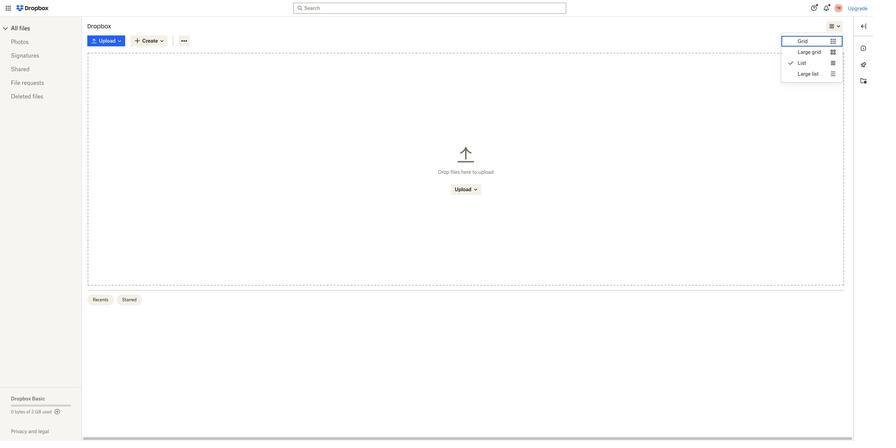 Task type: locate. For each thing, give the bounding box(es) containing it.
files for deleted
[[33, 93, 43, 100]]

privacy and legal link
[[11, 429, 82, 435]]

bytes
[[15, 410, 25, 415]]

grid
[[798, 38, 808, 44]]

privacy and legal
[[11, 429, 49, 435]]

1 vertical spatial large
[[798, 71, 811, 77]]

shared link
[[11, 62, 71, 76]]

starred
[[122, 298, 137, 303]]

files
[[19, 25, 30, 32], [33, 93, 43, 100], [451, 169, 460, 175]]

privacy
[[11, 429, 27, 435]]

1 horizontal spatial files
[[33, 93, 43, 100]]

deleted files link
[[11, 90, 71, 103]]

0 horizontal spatial dropbox
[[11, 396, 31, 402]]

0 bytes of 2 gb used
[[11, 410, 52, 415]]

upgrade link
[[848, 5, 868, 11]]

file requests link
[[11, 76, 71, 90]]

open activity image
[[860, 77, 868, 85]]

of
[[26, 410, 30, 415]]

large for large list
[[798, 71, 811, 77]]

files for all
[[19, 25, 30, 32]]

2 horizontal spatial files
[[451, 169, 460, 175]]

files down file requests link
[[33, 93, 43, 100]]

only
[[799, 36, 808, 41]]

files left here
[[451, 169, 460, 175]]

all
[[11, 25, 18, 32]]

1 vertical spatial files
[[33, 93, 43, 100]]

starred button
[[117, 295, 142, 306]]

access
[[827, 36, 841, 41]]

1 horizontal spatial dropbox
[[87, 23, 111, 30]]

large down grid
[[798, 49, 811, 55]]

dropbox
[[87, 23, 111, 30], [11, 396, 31, 402]]

large down list
[[798, 71, 811, 77]]

2 large from the top
[[798, 71, 811, 77]]

2 vertical spatial files
[[451, 169, 460, 175]]

deleted
[[11, 93, 31, 100]]

upgrade
[[848, 5, 868, 11]]

large grid radio item
[[782, 47, 843, 58]]

signatures link
[[11, 49, 71, 62]]

list
[[798, 60, 806, 66]]

global header element
[[0, 0, 873, 17]]

drop files here to upload
[[438, 169, 494, 175]]

0 vertical spatial large
[[798, 49, 811, 55]]

dropbox logo - go to the homepage image
[[14, 3, 51, 14]]

1 vertical spatial dropbox
[[11, 396, 31, 402]]

1 large from the top
[[798, 49, 811, 55]]

large
[[798, 49, 811, 55], [798, 71, 811, 77]]

0 vertical spatial dropbox
[[87, 23, 111, 30]]

large inside large grid radio item
[[798, 49, 811, 55]]

you
[[809, 36, 816, 41]]

upload
[[478, 169, 494, 175]]

legal
[[38, 429, 49, 435]]

large grid
[[798, 49, 821, 55]]

0
[[11, 410, 14, 415]]

large inside large list radio item
[[798, 71, 811, 77]]

large list radio item
[[782, 69, 843, 79]]

0 vertical spatial files
[[19, 25, 30, 32]]

gb
[[35, 410, 41, 415]]

files right all
[[19, 25, 30, 32]]

0 horizontal spatial files
[[19, 25, 30, 32]]



Task type: describe. For each thing, give the bounding box(es) containing it.
basic
[[32, 396, 45, 402]]

list
[[812, 71, 819, 77]]

dropbox basic
[[11, 396, 45, 402]]

requests
[[22, 79, 44, 86]]

open details pane image
[[860, 22, 868, 30]]

signatures
[[11, 52, 39, 59]]

recents
[[93, 298, 108, 303]]

here
[[461, 169, 471, 175]]

list radio item
[[782, 58, 843, 69]]

and
[[28, 429, 37, 435]]

all files link
[[11, 23, 82, 34]]

photos
[[11, 39, 29, 45]]

have
[[817, 36, 826, 41]]

file requests
[[11, 79, 44, 86]]

get more space image
[[53, 408, 61, 416]]

large for large grid
[[798, 49, 811, 55]]

grid
[[812, 49, 821, 55]]

large list
[[798, 71, 819, 77]]

recents button
[[87, 295, 114, 306]]

dropbox for dropbox basic
[[11, 396, 31, 402]]

file
[[11, 79, 20, 86]]

deleted files
[[11, 93, 43, 100]]

files for drop
[[451, 169, 460, 175]]

open information panel image
[[860, 44, 868, 53]]

only you have access
[[799, 36, 841, 41]]

grid radio item
[[782, 36, 843, 47]]

open pinned items image
[[860, 61, 868, 69]]

used
[[42, 410, 52, 415]]

2
[[31, 410, 34, 415]]

photos link
[[11, 35, 71, 49]]

shared
[[11, 66, 30, 73]]

all files
[[11, 25, 30, 32]]

dropbox for dropbox
[[87, 23, 111, 30]]

to
[[473, 169, 477, 175]]

drop
[[438, 169, 449, 175]]



Task type: vqa. For each thing, say whether or not it's contained in the screenshot.
up inside BACKUP AUTOMATICALLY BACK UP ALL YOUR DEVICES
no



